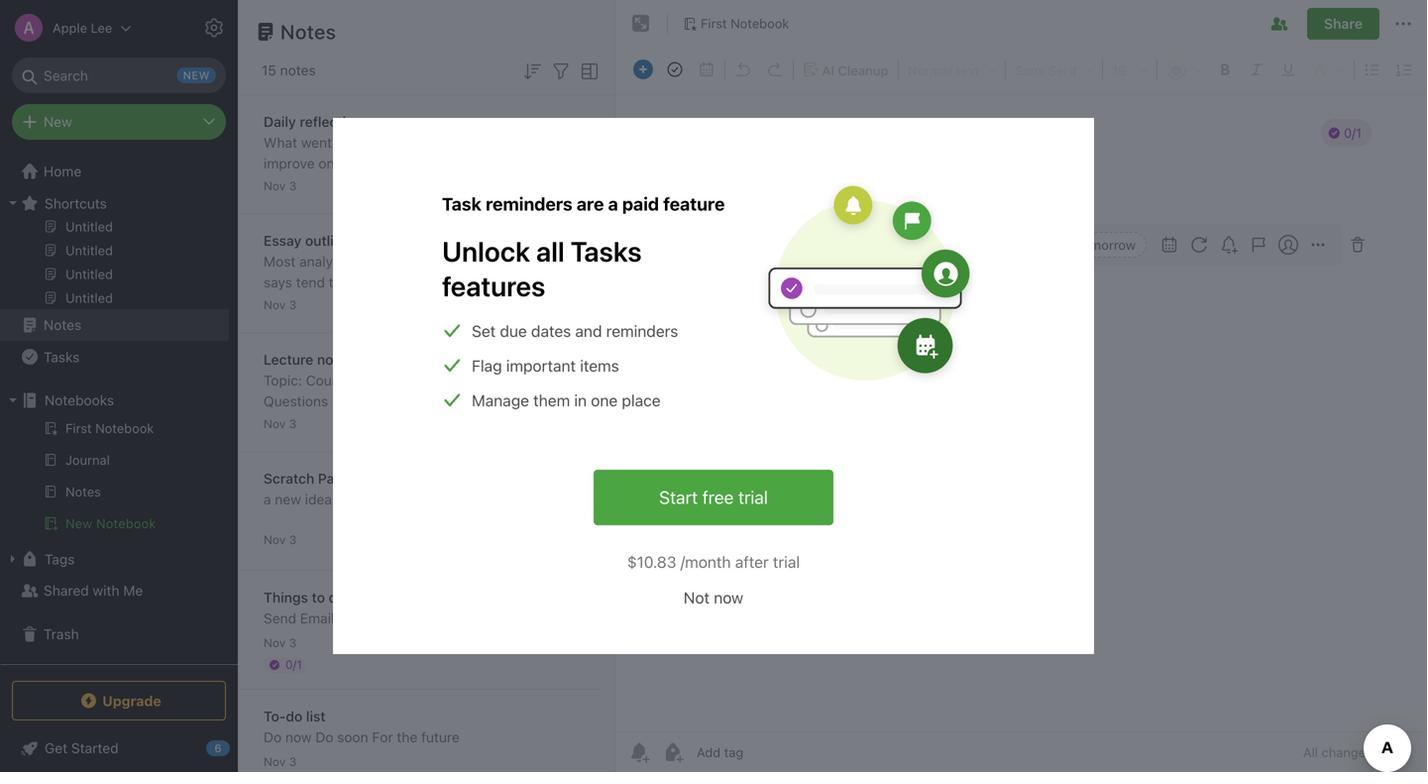 Task type: locate. For each thing, give the bounding box(es) containing it.
in inside in 4 hours button
[[569, 359, 581, 376]]

home
[[44, 163, 82, 179]]

nov 3 down improve
[[264, 179, 297, 193]]

0 horizontal spatial to
[[312, 590, 325, 606]]

to up the email
[[312, 590, 325, 606]]

start
[[660, 487, 698, 508]]

your
[[508, 258, 533, 272]]

3
[[289, 179, 297, 193], [289, 298, 297, 312], [289, 417, 297, 431], [289, 533, 297, 547], [289, 636, 297, 650], [289, 755, 297, 769]]

notes right 15
[[280, 62, 316, 78]]

shared with me link
[[0, 575, 229, 607]]

now
[[714, 589, 744, 607], [286, 729, 312, 746]]

1 vertical spatial do
[[286, 709, 303, 725]]

3,
[[386, 471, 399, 487]]

now down list
[[286, 729, 312, 746]]

notes for lecture
[[317, 352, 354, 368]]

1 vertical spatial to
[[312, 590, 325, 606]]

custom button
[[636, 306, 719, 332]]

in left 4
[[569, 359, 581, 376]]

today
[[485, 310, 523, 326]]

tags
[[45, 551, 75, 567]]

with
[[93, 583, 120, 599]]

3 nov 3 from the top
[[264, 533, 297, 547]]

nov right -
[[357, 471, 383, 487]]

task image
[[661, 56, 689, 83]]

do up the email
[[329, 590, 346, 606]]

nov
[[264, 179, 286, 193], [264, 298, 286, 312], [264, 417, 286, 431], [357, 471, 383, 487], [264, 533, 286, 547], [264, 636, 286, 650], [264, 755, 286, 769]]

2 horizontal spatial what
[[505, 134, 539, 151]]

manage
[[472, 391, 530, 410]]

0 horizontal spatial do
[[286, 709, 303, 725]]

improve
[[264, 155, 315, 172]]

reminders up "all"
[[486, 193, 573, 215]]

am
[[437, 471, 458, 487]]

do down to-
[[264, 729, 282, 746]]

4
[[584, 359, 593, 376]]

can
[[543, 134, 566, 151]]

0 horizontal spatial tasks
[[44, 349, 80, 365]]

the right for
[[397, 729, 418, 746]]

notes up 15 notes
[[281, 20, 337, 43]]

1 horizontal spatial trial
[[773, 553, 800, 572]]

0 vertical spatial to
[[329, 274, 342, 291]]

list
[[306, 709, 326, 725]]

trial right free
[[739, 487, 768, 508]]

tree
[[0, 20, 238, 663]]

a
[[608, 193, 619, 215], [563, 258, 570, 272], [264, 491, 271, 508]]

1 nov 3 from the top
[[264, 179, 297, 193]]

to down analytical,
[[329, 274, 342, 291]]

notes inside the lecture notes topic: course: date: professor/speaker: questions notes summary nov 3
[[317, 352, 354, 368]]

do
[[264, 729, 282, 746], [316, 729, 334, 746]]

what down daily
[[264, 134, 297, 151]]

0 vertical spatial tasks
[[571, 235, 642, 268]]

2 in from the left
[[569, 359, 581, 376]]

1 horizontal spatial tasks
[[571, 235, 642, 268]]

on?
[[319, 155, 342, 172]]

1 vertical spatial new
[[65, 516, 93, 531]]

0 vertical spatial do
[[329, 590, 346, 606]]

now inside to-do list do now do soon for the future nov 3
[[286, 729, 312, 746]]

tags button
[[0, 543, 229, 575]]

notebook for first notebook
[[731, 16, 790, 31]]

font color image
[[1160, 56, 1210, 83]]

trial right after
[[773, 553, 800, 572]]

1 horizontal spatial well?
[[470, 134, 502, 151]]

3 3 from the top
[[289, 417, 297, 431]]

start free trial
[[660, 487, 768, 508]]

essay outline most analytical, interpretive, or persuasive es says tend to follow the same basic pattern. this structure should help you formulate effective outlines for most ...
[[264, 233, 568, 332]]

2 well? from the left
[[470, 134, 502, 151]]

0 horizontal spatial in
[[485, 359, 496, 376]]

/month
[[681, 553, 731, 572]]

reminders up hours
[[607, 322, 679, 341]]

what left didn't
[[372, 134, 405, 151]]

in left 1
[[485, 359, 496, 376]]

1 horizontal spatial in
[[569, 359, 581, 376]]

expand note image
[[630, 12, 654, 36]]

didn't
[[409, 134, 446, 151]]

unlock all tasks features
[[442, 235, 642, 302]]

shared with me
[[44, 583, 143, 599]]

lecture notes topic: course: date: professor/speaker: questions notes summary nov 3
[[264, 352, 518, 431]]

1 vertical spatial notes
[[317, 352, 354, 368]]

the down the interpretive,
[[387, 274, 408, 291]]

repeat
[[753, 310, 798, 326]]

new inside new notebook button
[[65, 516, 93, 531]]

0 horizontal spatial notebook
[[96, 516, 156, 531]]

do left list
[[286, 709, 303, 725]]

expand notebooks image
[[5, 393, 21, 409]]

in inside in 1 hour button
[[485, 359, 496, 376]]

share
[[1325, 15, 1364, 32]]

same
[[411, 274, 446, 291]]

notes up tasks button
[[44, 317, 82, 333]]

went
[[301, 134, 332, 151]]

new inside the new popup button
[[44, 114, 72, 130]]

home link
[[0, 156, 238, 187]]

notebooks
[[45, 392, 114, 409]]

notes for 15
[[280, 62, 316, 78]]

1 vertical spatial notebook
[[96, 516, 156, 531]]

unlock
[[442, 235, 530, 268]]

to
[[329, 274, 342, 291], [312, 590, 325, 606]]

set
[[472, 322, 496, 341]]

0 vertical spatial new
[[44, 114, 72, 130]]

due
[[500, 322, 527, 341]]

hours
[[597, 359, 633, 376]]

do inside to-do list do now do soon for the future nov 3
[[286, 709, 303, 725]]

0 vertical spatial notebook
[[731, 16, 790, 31]]

tasks
[[571, 235, 642, 268], [44, 349, 80, 365]]

shared
[[44, 583, 89, 599]]

a left "new"
[[264, 491, 271, 508]]

1 what from the left
[[264, 134, 297, 151]]

0 horizontal spatial what
[[264, 134, 297, 151]]

0 horizontal spatial reminders
[[486, 193, 573, 215]]

1 vertical spatial a
[[563, 258, 570, 272]]

in
[[485, 359, 496, 376], [569, 359, 581, 376]]

title
[[573, 258, 594, 272]]

0 vertical spatial notes
[[280, 62, 316, 78]]

2 vertical spatial a
[[264, 491, 271, 508]]

notes up shortcuts
[[68, 174, 104, 188]]

effective
[[496, 295, 551, 311]]

task
[[536, 258, 560, 272]]

first notebook button
[[676, 10, 797, 38]]

1 vertical spatial trial
[[773, 553, 800, 572]]

what left the can
[[505, 134, 539, 151]]

give
[[480, 258, 505, 272]]

Search text field
[[26, 58, 212, 93]]

things
[[264, 590, 308, 606]]

trial inside the start free trial button
[[739, 487, 768, 508]]

in 1 hour button
[[474, 356, 550, 381]]

a left title
[[563, 258, 570, 272]]

essay
[[264, 233, 302, 249]]

in 4 hours button
[[558, 356, 644, 381]]

tasks inside unlock all tasks features
[[571, 235, 642, 268]]

do
[[329, 590, 346, 606], [286, 709, 303, 725]]

items
[[580, 357, 620, 375]]

2 horizontal spatial a
[[608, 193, 619, 215]]

new up tags
[[65, 516, 93, 531]]

1 3 from the top
[[289, 179, 297, 193]]

1 vertical spatial the
[[397, 729, 418, 746]]

1 vertical spatial tasks
[[44, 349, 80, 365]]

None search field
[[26, 58, 212, 93]]

1 horizontal spatial notebook
[[731, 16, 790, 31]]

well? down reflection
[[336, 134, 368, 151]]

persuasive
[[466, 253, 534, 270]]

tend
[[296, 274, 325, 291]]

are
[[577, 193, 604, 215]]

nov 3 down send
[[264, 636, 297, 650]]

4 3 from the top
[[289, 533, 297, 547]]

outline
[[305, 233, 350, 249]]

0 vertical spatial the
[[387, 274, 408, 291]]

not now
[[684, 589, 744, 607]]

1 horizontal spatial what
[[372, 134, 405, 151]]

1 horizontal spatial to
[[329, 274, 342, 291]]

add a reminder image
[[628, 741, 652, 765]]

do inside "things to do send email"
[[329, 590, 346, 606]]

new
[[275, 491, 301, 508]]

notebook inside group
[[96, 516, 156, 531]]

0 horizontal spatial well?
[[336, 134, 368, 151]]

2 nov 3 from the top
[[264, 298, 297, 312]]

changes
[[1322, 745, 1373, 760]]

new notebook
[[65, 516, 156, 531]]

daily
[[264, 114, 296, 130]]

nov down to-
[[264, 755, 286, 769]]

0 horizontal spatial notes
[[280, 62, 316, 78]]

summary
[[374, 393, 434, 410]]

1 horizontal spatial a
[[563, 258, 570, 272]]

a right are at the top of the page
[[608, 193, 619, 215]]

nov down questions
[[264, 417, 286, 431]]

new up home
[[44, 114, 72, 130]]

notebook up tags button
[[96, 516, 156, 531]]

1 horizontal spatial do
[[316, 729, 334, 746]]

well? right go
[[470, 134, 502, 151]]

saved
[[1377, 745, 1412, 760]]

15 notes
[[262, 62, 316, 78]]

first notebook
[[701, 16, 790, 31]]

0 vertical spatial a
[[608, 193, 619, 215]]

after
[[736, 553, 769, 572]]

1 horizontal spatial notes
[[317, 352, 354, 368]]

1 well? from the left
[[336, 134, 368, 151]]

0 vertical spatial now
[[714, 589, 744, 607]]

nov 3 down "new"
[[264, 533, 297, 547]]

notes
[[280, 62, 316, 78], [317, 352, 354, 368]]

tree containing home
[[0, 20, 238, 663]]

notes up course:
[[317, 352, 354, 368]]

6 3 from the top
[[289, 755, 297, 769]]

scratch
[[264, 471, 315, 487]]

what
[[264, 134, 297, 151], [372, 134, 405, 151], [505, 134, 539, 151]]

trash
[[44, 626, 79, 643]]

dates
[[531, 322, 571, 341]]

all changes saved
[[1304, 745, 1412, 760]]

go
[[450, 134, 466, 151]]

to inside "things to do send email"
[[312, 590, 325, 606]]

notes inside group
[[68, 174, 104, 188]]

now right not
[[714, 589, 744, 607]]

in for in 1 hour
[[485, 359, 496, 376]]

notebook inside note window element
[[731, 16, 790, 31]]

note list element
[[238, 0, 616, 773]]

what went well? what didn't go well? what can i improve on?
[[264, 134, 573, 172]]

help
[[373, 295, 400, 311]]

1 vertical spatial now
[[286, 729, 312, 746]]

tasks down are at the top of the page
[[571, 235, 642, 268]]

-
[[347, 471, 353, 487]]

notes down course:
[[332, 393, 370, 410]]

0 horizontal spatial trial
[[739, 487, 768, 508]]

0 horizontal spatial a
[[264, 491, 271, 508]]

do down list
[[316, 729, 334, 746]]

custom
[[659, 310, 708, 326]]

0 horizontal spatial do
[[264, 729, 282, 746]]

tasks up notebooks
[[44, 349, 80, 365]]

trash link
[[0, 619, 229, 651]]

1 in from the left
[[485, 359, 496, 376]]

1 vertical spatial reminders
[[607, 322, 679, 341]]

0 vertical spatial reminders
[[486, 193, 573, 215]]

lecture
[[264, 352, 314, 368]]

1 horizontal spatial do
[[329, 590, 346, 606]]

0 vertical spatial trial
[[739, 487, 768, 508]]

notebook right first
[[731, 16, 790, 31]]

heading level image
[[901, 56, 1004, 83]]

0 horizontal spatial now
[[286, 729, 312, 746]]

2 do from the left
[[316, 729, 334, 746]]

5 3 from the top
[[289, 636, 297, 650]]

upgrade button
[[12, 681, 226, 721]]

soon
[[337, 729, 369, 746]]

3 what from the left
[[505, 134, 539, 151]]

nov 3 up outlines on the top left of page
[[264, 298, 297, 312]]



Task type: vqa. For each thing, say whether or not it's contained in the screenshot.
more actions icon on the right top of page
no



Task type: describe. For each thing, give the bounding box(es) containing it.
add tag image
[[661, 741, 685, 765]]

in for in 4 hours
[[569, 359, 581, 376]]

to inside essay outline most analytical, interpretive, or persuasive es says tend to follow the same basic pattern. this structure should help you formulate effective outlines for most ...
[[329, 274, 342, 291]]

should
[[326, 295, 369, 311]]

future
[[421, 729, 460, 746]]

flag important items
[[472, 357, 620, 375]]

insert image
[[629, 56, 658, 83]]

1 horizontal spatial now
[[714, 589, 744, 607]]

all
[[1304, 745, 1319, 760]]

$10.83
[[628, 553, 677, 572]]

place
[[622, 391, 661, 410]]

nov 3 for most analytical, interpretive, or persuasive es says tend to follow the same basic pattern. this structure should help you formulate effective outlines for most ...
[[264, 298, 297, 312]]

nov up outlines on the top left of page
[[264, 298, 286, 312]]

upgrade
[[102, 693, 161, 709]]

notebooks link
[[0, 385, 229, 416]]

repeat button
[[727, 306, 809, 332]]

a for are
[[608, 193, 619, 215]]

the inside to-do list do now do soon for the future nov 3
[[397, 729, 418, 746]]

2 what from the left
[[372, 134, 405, 151]]

most
[[264, 253, 296, 270]]

expand tags image
[[5, 551, 21, 567]]

email
[[300, 610, 335, 627]]

to-do list do now do soon for the future nov 3
[[264, 709, 460, 769]]

all
[[536, 235, 565, 268]]

outlines
[[264, 316, 314, 332]]

recent notes group
[[0, 52, 229, 317]]

new notebook button
[[0, 512, 229, 535]]

share button
[[1308, 8, 1380, 40]]

notes inside the lecture notes topic: course: date: professor/speaker: questions notes summary nov 3
[[332, 393, 370, 410]]

9:30
[[402, 471, 433, 487]]

a inside scratch pad - nov 3, 9:30 am a new idea
[[264, 491, 271, 508]]

features
[[442, 270, 546, 302]]

reflection
[[300, 114, 363, 130]]

a for task
[[563, 258, 570, 272]]

send
[[264, 610, 297, 627]]

important
[[506, 357, 576, 375]]

not
[[684, 589, 710, 607]]

start free trial button
[[594, 470, 834, 526]]

flag
[[472, 357, 502, 375]]

tasks inside tasks button
[[44, 349, 80, 365]]

or
[[449, 253, 462, 270]]

nov inside the lecture notes topic: course: date: professor/speaker: questions notes summary nov 3
[[264, 417, 286, 431]]

4 nov 3 from the top
[[264, 636, 297, 650]]

nov inside to-do list do now do soon for the future nov 3
[[264, 755, 286, 769]]

nov down improve
[[264, 179, 286, 193]]

new for new
[[44, 114, 72, 130]]

free
[[703, 487, 734, 508]]

professor/speaker:
[[397, 372, 518, 389]]

pad
[[318, 471, 343, 487]]

manage them in one place
[[472, 391, 661, 410]]

to-
[[264, 709, 286, 725]]

nov inside scratch pad - nov 3, 9:30 am a new idea
[[357, 471, 383, 487]]

today button
[[474, 306, 534, 332]]

one
[[591, 391, 618, 410]]

things to do send email
[[264, 590, 346, 627]]

tasks button
[[0, 341, 229, 373]]

new button
[[12, 104, 226, 140]]

Note Editor text field
[[616, 95, 1428, 732]]

note window element
[[616, 0, 1428, 773]]

tomorrow
[[553, 310, 617, 326]]

i
[[570, 134, 573, 151]]

first
[[701, 16, 727, 31]]

in 4 hours
[[569, 359, 633, 376]]

nov down send
[[264, 636, 286, 650]]

new notebook group
[[0, 416, 229, 543]]

1 do from the left
[[264, 729, 282, 746]]

3 inside to-do list do now do soon for the future nov 3
[[289, 755, 297, 769]]

scratch pad - nov 3, 9:30 am a new idea
[[264, 471, 458, 508]]

structure
[[264, 295, 322, 311]]

tomorrow button
[[542, 306, 628, 332]]

for
[[318, 316, 336, 332]]

notes link
[[0, 309, 229, 341]]

$10.83 /month after trial
[[628, 553, 800, 572]]

in 1 hour
[[485, 359, 539, 376]]

...
[[375, 316, 387, 332]]

this
[[541, 274, 568, 291]]

settings image
[[202, 16, 226, 40]]

them
[[534, 391, 570, 410]]

me
[[123, 583, 143, 599]]

1 horizontal spatial reminders
[[607, 322, 679, 341]]

15
[[262, 62, 277, 78]]

0/1
[[286, 658, 302, 672]]

new for new notebook
[[65, 516, 93, 531]]

task reminders are a paid feature
[[442, 193, 725, 215]]

give your task a title
[[480, 258, 594, 272]]

in
[[575, 391, 587, 410]]

highlight image
[[1305, 56, 1353, 83]]

notebook for new notebook
[[96, 516, 156, 531]]

hour
[[510, 359, 539, 376]]

nov 3 for what went well? what didn't go well? what can i improve on?
[[264, 179, 297, 193]]

nov 3 for a new idea
[[264, 533, 297, 547]]

font family image
[[1009, 56, 1101, 83]]

font size image
[[1106, 56, 1155, 83]]

nov down "new"
[[264, 533, 286, 547]]

3 inside the lecture notes topic: course: date: professor/speaker: questions notes summary nov 3
[[289, 417, 297, 431]]

2 3 from the top
[[289, 298, 297, 312]]

the inside essay outline most analytical, interpretive, or persuasive es says tend to follow the same basic pattern. this structure should help you formulate effective outlines for most ...
[[387, 274, 408, 291]]

topic:
[[264, 372, 302, 389]]

shortcuts
[[45, 195, 107, 211]]

questions
[[264, 393, 328, 410]]



